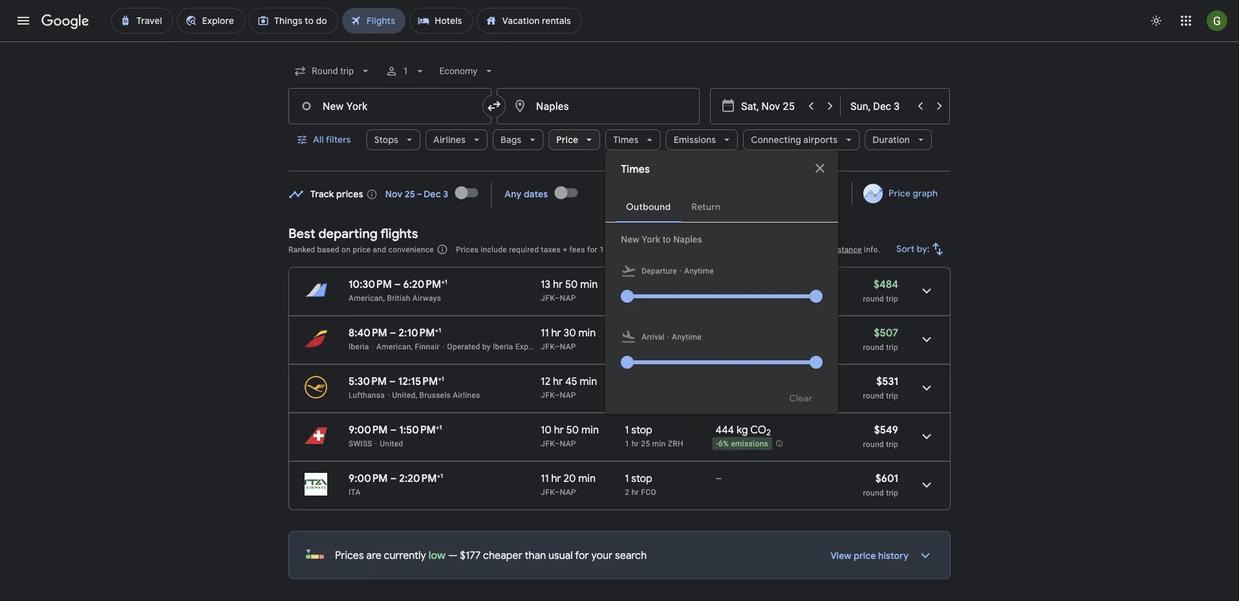 Task type: vqa. For each thing, say whether or not it's contained in the screenshot.
the emissions associated with Avg
no



Task type: locate. For each thing, give the bounding box(es) containing it.
adult.
[[607, 245, 627, 254]]

price right bags popup button
[[557, 134, 579, 146]]

1
[[403, 66, 409, 76], [600, 245, 604, 254], [445, 278, 448, 286], [625, 278, 629, 291], [439, 326, 441, 334], [625, 326, 629, 339], [625, 342, 630, 351], [442, 375, 444, 383], [440, 423, 442, 431], [625, 423, 629, 436], [625, 439, 630, 448], [441, 472, 443, 480], [625, 472, 629, 485]]

1 vertical spatial american,
[[377, 342, 413, 351]]

hr left fco
[[632, 488, 639, 497]]

learn more about tracked prices image
[[366, 189, 378, 200]]

$549
[[875, 423, 899, 436]]

for
[[587, 245, 598, 254], [575, 549, 589, 562]]

0 vertical spatial airlines
[[434, 134, 466, 146]]

5 nap from the top
[[560, 488, 576, 497]]

50 for 10
[[567, 423, 579, 436]]

2 jfk from the top
[[541, 342, 555, 351]]

stop down departure
[[632, 278, 653, 291]]

american,
[[349, 293, 385, 302], [377, 342, 413, 351]]

12:15 pm
[[398, 375, 438, 388]]

hr left 30
[[552, 326, 561, 339]]

view
[[831, 550, 852, 562]]

american, down 8:40 pm – 2:10 pm + 1
[[377, 342, 413, 351]]

grid
[[822, 188, 839, 199]]

nap for 11 hr 30 min
[[560, 342, 576, 351]]

1 nap from the top
[[560, 293, 576, 302]]

 image right "finnair"
[[443, 342, 445, 351]]

2 inside 444 kg co 2
[[767, 427, 771, 438]]

12
[[541, 375, 551, 388]]

co inside 550 kg co 2
[[751, 278, 767, 291]]

1 horizontal spatial  image
[[680, 265, 682, 278]]

2 1 stop flight. element from the top
[[625, 326, 653, 341]]

hr left 20 on the bottom of the page
[[552, 472, 561, 485]]

times right the price 'popup button'
[[614, 134, 639, 146]]

prices left are
[[335, 549, 364, 562]]

to
[[663, 234, 671, 245]]

3 trip from the top
[[887, 391, 899, 400]]

1 vertical spatial 2
[[767, 427, 771, 438]]

3 round from the top
[[864, 391, 884, 400]]

– inside 12 hr 45 min jfk – nap
[[555, 390, 560, 400]]

$549 round trip
[[864, 423, 899, 449]]

american, for american, finnair
[[377, 342, 413, 351]]

round down the 531 us dollars text box
[[864, 391, 884, 400]]

jfk down total duration 11 hr 20 min. "element"
[[541, 488, 555, 497]]

charges
[[662, 245, 691, 254]]

nap for 13 hr 50 min
[[560, 293, 576, 302]]

prices for prices are currently low — $177 cheaper than usual for your search
[[335, 549, 364, 562]]

american, down 10:30 pm
[[349, 293, 385, 302]]

co up +17% emissions
[[751, 278, 767, 291]]

round down $484 text field
[[864, 294, 884, 303]]

1 vertical spatial kg
[[737, 423, 748, 436]]

hr
[[553, 278, 563, 291], [632, 293, 639, 302], [552, 326, 561, 339], [632, 342, 639, 351], [553, 375, 563, 388], [554, 423, 564, 436], [632, 439, 639, 448], [552, 472, 561, 485], [632, 488, 639, 497]]

+ up "finnair"
[[435, 326, 439, 334]]

0 vertical spatial price
[[353, 245, 371, 254]]

Arrival time: 1:50 PM on  Sunday, November 26. text field
[[399, 423, 442, 436]]

assistance
[[823, 245, 862, 254]]

history
[[879, 550, 909, 562]]

– down the total duration 12 hr 45 min. element
[[555, 390, 560, 400]]

10 inside 10 hr 50 min jfk – nap
[[541, 423, 552, 436]]

0 vertical spatial price
[[557, 134, 579, 146]]

+ inside 9:00 pm – 1:50 pm + 1
[[436, 423, 440, 431]]

for left the your
[[575, 549, 589, 562]]

price right 'on'
[[353, 245, 371, 254]]

2 inside 1 stop 2 hr fco
[[625, 488, 630, 497]]

11 inside 11 hr 20 min jfk – nap
[[541, 472, 549, 485]]

iberia down 8:40 pm at the left bottom
[[349, 342, 369, 351]]

+ for 2:20 pm
[[437, 472, 441, 480]]

11 for 11 hr 30 min
[[541, 326, 549, 339]]

round inside $531 round trip
[[864, 391, 884, 400]]

hr right 4
[[632, 293, 639, 302]]

trip for $531
[[887, 391, 899, 400]]

iberia right by
[[493, 342, 514, 351]]

1 horizontal spatial prices
[[456, 245, 479, 254]]

jfk inside 12 hr 45 min jfk – nap
[[541, 390, 555, 400]]

round down 601 us dollars text field
[[864, 488, 884, 497]]

0 vertical spatial 2
[[767, 282, 771, 293]]

stop up 25
[[632, 423, 653, 436]]

2 up +17% emissions
[[767, 282, 771, 293]]

None text field
[[289, 88, 492, 124], [497, 88, 700, 124], [289, 88, 492, 124], [497, 88, 700, 124]]

round inside $549 round trip
[[864, 440, 884, 449]]

emissions
[[674, 134, 716, 146]]

– left 2:20 pm at the left bottom of the page
[[390, 472, 397, 485]]

 image
[[668, 331, 670, 344], [443, 342, 445, 351], [375, 439, 377, 448]]

min down fees
[[581, 278, 598, 291]]

min right 30
[[579, 326, 596, 339]]

1 inside 1 stop 4 hr 10 min lhr
[[625, 278, 629, 291]]

+ inside 8:40 pm – 2:10 pm + 1
[[435, 326, 439, 334]]

3
[[443, 189, 449, 200]]

trip inside $507 round trip
[[887, 343, 899, 352]]

1 inside 8:40 pm – 2:10 pm + 1
[[439, 326, 441, 334]]

 image right departure
[[680, 265, 682, 278]]

find the best price region
[[289, 177, 951, 215]]

nap inside 11 hr 30 min jfk – nap
[[560, 342, 576, 351]]

 image left united
[[375, 439, 377, 448]]

co for 550
[[751, 278, 767, 291]]

nap down 'total duration 10 hr 50 min.' element
[[560, 439, 576, 448]]

Arrival time: 6:20 PM on  Sunday, November 26. text field
[[403, 278, 448, 291]]

1 9:00 pm from the top
[[349, 423, 388, 436]]

jfk down 13
[[541, 293, 555, 302]]

5:30 pm
[[349, 375, 387, 388]]

5 round from the top
[[864, 488, 884, 497]]

– down total duration 11 hr 20 min. "element"
[[555, 488, 560, 497]]

emissions down 550 kg co 2
[[738, 293, 775, 302]]

1 stop flight. element for 11 hr 20 min
[[625, 472, 653, 487]]

None search field
[[289, 56, 951, 414]]

1 vertical spatial 11
[[541, 472, 549, 485]]

1 button
[[380, 56, 432, 87]]

prices right learn more about ranking image
[[456, 245, 479, 254]]

0 horizontal spatial price
[[557, 134, 579, 146]]

444 kg co 2
[[716, 423, 771, 438]]

50 inside 13 hr 50 min jfk – nap
[[566, 278, 578, 291]]

1 vertical spatial price
[[854, 550, 876, 562]]

anytime for arrival
[[672, 333, 702, 342]]

1 stop flight. element up 25
[[625, 423, 653, 438]]

2 kg from the top
[[737, 423, 748, 436]]

kg inside 550 kg co 2
[[737, 278, 748, 291]]

total duration 10 hr 50 min. element
[[541, 423, 625, 438]]

1 stop flight. element up fco
[[625, 472, 653, 487]]

0 horizontal spatial and
[[373, 245, 386, 254]]

3 1 stop flight. element from the top
[[625, 423, 653, 438]]

main menu image
[[16, 13, 31, 28]]

– down 'total duration 10 hr 50 min.' element
[[555, 439, 560, 448]]

hr down 12 hr 45 min jfk – nap
[[554, 423, 564, 436]]

stop for 10 hr 50 min
[[632, 423, 653, 436]]

airlines up 3
[[434, 134, 466, 146]]

trip inside $531 round trip
[[887, 391, 899, 400]]

airlines inside best departing flights main content
[[453, 390, 480, 400]]

1 vertical spatial co
[[751, 423, 767, 436]]

1 stop flight. element for 10 hr 50 min
[[625, 423, 653, 438]]

1 horizontal spatial price
[[889, 188, 911, 199]]

passenger
[[783, 245, 821, 254]]

total duration 13 hr 50 min. element
[[541, 278, 625, 293]]

– inside 13 hr 50 min jfk – nap
[[555, 293, 560, 302]]

1 trip from the top
[[887, 294, 899, 303]]

round
[[864, 294, 884, 303], [864, 343, 884, 352], [864, 391, 884, 400], [864, 440, 884, 449], [864, 488, 884, 497]]

nap down "total duration 13 hr 50 min." element
[[560, 293, 576, 302]]

bags button
[[493, 124, 544, 155]]

nap for 10 hr 50 min
[[560, 439, 576, 448]]

1 vertical spatial 50
[[567, 423, 579, 436]]

0 vertical spatial co
[[751, 278, 767, 291]]

3 jfk from the top
[[541, 390, 555, 400]]

stop for 11 hr 20 min
[[632, 472, 653, 485]]

11 inside 11 hr 30 min jfk – nap
[[541, 326, 549, 339]]

dates
[[524, 189, 548, 200]]

0 vertical spatial for
[[587, 245, 598, 254]]

1 stop 4 hr 10 min lhr
[[625, 278, 683, 302]]

passenger assistance button
[[783, 245, 862, 254]]

+ down united, brussels airlines
[[436, 423, 440, 431]]

hr inside 11 hr 20 min jfk – nap
[[552, 472, 561, 485]]

min right 45
[[580, 375, 598, 388]]

None field
[[289, 60, 377, 83], [434, 60, 501, 83], [289, 60, 377, 83], [434, 60, 501, 83]]

10 right 4
[[641, 293, 650, 302]]

trip for $484
[[887, 294, 899, 303]]

total duration 11 hr 20 min. element
[[541, 472, 625, 487]]

all
[[313, 134, 324, 146]]

1 inside 9:00 pm – 1:50 pm + 1
[[440, 423, 442, 431]]

price inside the price 'popup button'
[[557, 134, 579, 146]]

include
[[481, 245, 507, 254]]

min right 20 on the bottom of the page
[[579, 472, 596, 485]]

emissions down 444 kg co 2
[[731, 439, 769, 449]]

484 US dollars text field
[[874, 278, 899, 291]]

– inside 10 hr 50 min jfk – nap
[[555, 439, 560, 448]]

0 horizontal spatial  image
[[372, 342, 374, 351]]

0 horizontal spatial 10
[[541, 423, 552, 436]]

0 vertical spatial  image
[[680, 265, 682, 278]]

min inside 11 hr 20 min jfk – nap
[[579, 472, 596, 485]]

search
[[615, 549, 647, 562]]

filters
[[326, 134, 351, 146]]

2 trip from the top
[[887, 343, 899, 352]]

kg inside 444 kg co 2
[[737, 423, 748, 436]]

optional
[[629, 245, 660, 254]]

round inside $601 round trip
[[864, 488, 884, 497]]

507 US dollars text field
[[874, 326, 899, 339]]

5 jfk from the top
[[541, 488, 555, 497]]

jfk inside 11 hr 20 min jfk – nap
[[541, 488, 555, 497]]

5 trip from the top
[[887, 488, 899, 497]]

1 1 stop flight. element from the top
[[625, 278, 653, 293]]

round inside $484 round trip
[[864, 294, 884, 303]]

jfk for 11 hr 20 min
[[541, 488, 555, 497]]

0 vertical spatial 50
[[566, 278, 578, 291]]

30
[[564, 326, 576, 339]]

price left the "graph"
[[889, 188, 911, 199]]

1 stop flight. element for 13 hr 50 min
[[625, 278, 653, 293]]

11 up express
[[541, 326, 549, 339]]

and down flights
[[373, 245, 386, 254]]

4 1 stop flight. element from the top
[[625, 472, 653, 487]]

min left lhr on the right of the page
[[653, 293, 666, 302]]

1 stop 1 hr 25 min zrh
[[625, 423, 684, 448]]

prices
[[456, 245, 479, 254], [335, 549, 364, 562]]

stop inside '1 stop 1 hr 25 min zrh'
[[632, 423, 653, 436]]

4 round from the top
[[864, 440, 884, 449]]

0 vertical spatial prices
[[456, 245, 479, 254]]

2 inside 550 kg co 2
[[767, 282, 771, 293]]

–
[[395, 278, 401, 291], [555, 293, 560, 302], [390, 326, 396, 339], [555, 342, 560, 351], [389, 375, 396, 388], [555, 390, 560, 400], [390, 423, 397, 436], [555, 439, 560, 448], [390, 472, 397, 485], [716, 472, 722, 485], [555, 488, 560, 497]]

1 inside 9:00 pm – 2:20 pm + 1
[[441, 472, 443, 480]]

by
[[483, 342, 491, 351]]

13
[[541, 278, 551, 291]]

stop inside 1 stop 1 hr 40 min
[[632, 326, 653, 339]]

hr right 13
[[553, 278, 563, 291]]

anytime right arrival
[[672, 333, 702, 342]]

0 vertical spatial 9:00 pm
[[349, 423, 388, 436]]

connecting airports
[[751, 134, 838, 146]]

trip down $484 text field
[[887, 294, 899, 303]]

trip inside $601 round trip
[[887, 488, 899, 497]]

jfk inside 10 hr 50 min jfk – nap
[[541, 439, 555, 448]]

2 vertical spatial 2
[[625, 488, 630, 497]]

round inside $507 round trip
[[864, 343, 884, 352]]

trip
[[887, 294, 899, 303], [887, 343, 899, 352], [887, 391, 899, 400], [887, 440, 899, 449], [887, 488, 899, 497]]

hr left 25
[[632, 439, 639, 448]]

0 vertical spatial times
[[614, 134, 639, 146]]

min inside 13 hr 50 min jfk – nap
[[581, 278, 598, 291]]

9:00 pm up ita
[[349, 472, 388, 485]]

1 vertical spatial 10
[[541, 423, 552, 436]]

nap inside 11 hr 20 min jfk – nap
[[560, 488, 576, 497]]

4 stop from the top
[[632, 472, 653, 485]]

stop inside 1 stop 4 hr 10 min lhr
[[632, 278, 653, 291]]

40
[[641, 342, 650, 351]]

50 for 13
[[566, 278, 578, 291]]

50
[[566, 278, 578, 291], [567, 423, 579, 436]]

10:30 pm – 6:20 pm + 1
[[349, 278, 448, 291]]

11 left 20 on the bottom of the page
[[541, 472, 549, 485]]

nap down 20 on the bottom of the page
[[560, 488, 576, 497]]

naples
[[674, 234, 703, 245]]

emissions
[[738, 293, 775, 302], [731, 439, 769, 449]]

jfk inside 11 hr 30 min jfk – nap
[[541, 342, 555, 351]]

view price history
[[831, 550, 909, 562]]

50 right 13
[[566, 278, 578, 291]]

50 down 12 hr 45 min jfk – nap
[[567, 423, 579, 436]]

and
[[373, 245, 386, 254], [693, 245, 706, 254]]

express
[[516, 342, 544, 351]]

4
[[625, 293, 630, 302]]

jfk
[[541, 293, 555, 302], [541, 342, 555, 351], [541, 390, 555, 400], [541, 439, 555, 448], [541, 488, 555, 497]]

layover (1 of 1) is a 2 hr layover at leonardo da vinci–fiumicino airport in rome. element
[[625, 487, 709, 497]]

1 horizontal spatial 10
[[641, 293, 650, 302]]

price right view
[[854, 550, 876, 562]]

9:00 pm up swiss
[[349, 423, 388, 436]]

11 hr 30 min jfk – nap
[[541, 326, 596, 351]]

45
[[566, 375, 578, 388]]

1 vertical spatial 9:00 pm
[[349, 472, 388, 485]]

 image
[[680, 265, 682, 278], [372, 342, 374, 351]]

nap
[[560, 293, 576, 302], [560, 342, 576, 351], [560, 390, 576, 400], [560, 439, 576, 448], [560, 488, 576, 497]]

min down arrival
[[653, 342, 666, 351]]

10:30 pm
[[349, 278, 392, 291]]

1 stop flight. element for 11 hr 30 min
[[625, 326, 653, 341]]

0 vertical spatial emissions
[[738, 293, 775, 302]]

1 jfk from the top
[[541, 293, 555, 302]]

trip for $507
[[887, 343, 899, 352]]

3 stop from the top
[[632, 423, 653, 436]]

trip inside $549 round trip
[[887, 440, 899, 449]]

+ up united, brussels airlines
[[438, 375, 442, 383]]

0 vertical spatial kg
[[737, 278, 748, 291]]

hr inside 1 stop 1 hr 40 min
[[632, 342, 639, 351]]

 image down 8:40 pm at the left bottom
[[372, 342, 374, 351]]

nap inside 10 hr 50 min jfk – nap
[[560, 439, 576, 448]]

stop inside 1 stop 2 hr fco
[[632, 472, 653, 485]]

kg up +17% emissions
[[737, 278, 748, 291]]

9:00 pm
[[349, 423, 388, 436], [349, 472, 388, 485]]

2 horizontal spatial  image
[[668, 331, 670, 344]]

2 co from the top
[[751, 423, 767, 436]]

1 11 from the top
[[541, 326, 549, 339]]

stop up fco
[[632, 472, 653, 485]]

nap inside 13 hr 50 min jfk – nap
[[560, 293, 576, 302]]

1 vertical spatial price
[[889, 188, 911, 199]]

– up the british in the left of the page
[[395, 278, 401, 291]]

531 US dollars text field
[[877, 375, 899, 388]]

american, for american, british airways
[[349, 293, 385, 302]]

close dialog image
[[813, 160, 828, 176]]

hr left 40
[[632, 342, 639, 351]]

1 round from the top
[[864, 294, 884, 303]]

1 horizontal spatial and
[[693, 245, 706, 254]]

prices for prices include required taxes + fees for 1 adult.
[[456, 245, 479, 254]]

airlines right brussels
[[453, 390, 480, 400]]

change appearance image
[[1141, 5, 1172, 36]]

+ inside 5:30 pm – 12:15 pm + 1
[[438, 375, 442, 383]]

Departure time: 10:30 PM. text field
[[349, 278, 392, 291]]

trip inside $484 round trip
[[887, 294, 899, 303]]

549 US dollars text field
[[875, 423, 899, 436]]

Departure time: 8:40 PM. text field
[[349, 326, 387, 339]]

prices are currently low — $177 cheaper than usual for your search
[[335, 549, 647, 562]]

0 vertical spatial 10
[[641, 293, 650, 302]]

co inside 444 kg co 2
[[751, 423, 767, 436]]

11 hr 20 min jfk – nap
[[541, 472, 596, 497]]

based
[[318, 245, 340, 254]]

+17%
[[716, 293, 735, 302]]

hr inside 1 stop 4 hr 10 min lhr
[[632, 293, 639, 302]]

min right 25
[[653, 439, 666, 448]]

co up -6% emissions
[[751, 423, 767, 436]]

trip down $507 text box
[[887, 343, 899, 352]]

best departing flights main content
[[289, 177, 951, 601]]

iberia
[[349, 342, 369, 351], [493, 342, 514, 351]]

round down $507 text box
[[864, 343, 884, 352]]

min inside 11 hr 30 min jfk – nap
[[579, 326, 596, 339]]

2 9:00 pm from the top
[[349, 472, 388, 485]]

stops button
[[367, 124, 421, 155]]

nap inside 12 hr 45 min jfk – nap
[[560, 390, 576, 400]]

4 trip from the top
[[887, 440, 899, 449]]

1 kg from the top
[[737, 278, 748, 291]]

min inside 12 hr 45 min jfk – nap
[[580, 375, 598, 388]]

min down 12 hr 45 min jfk – nap
[[582, 423, 599, 436]]

min inside 1 stop 1 hr 40 min
[[653, 342, 666, 351]]

hr inside 10 hr 50 min jfk – nap
[[554, 423, 564, 436]]

– right express
[[555, 342, 560, 351]]

0 vertical spatial 11
[[541, 326, 549, 339]]

– inside 11 hr 30 min jfk – nap
[[555, 342, 560, 351]]

trip down 601 us dollars text field
[[887, 488, 899, 497]]

0 horizontal spatial prices
[[335, 549, 364, 562]]

1 vertical spatial for
[[575, 549, 589, 562]]

0 vertical spatial anytime
[[685, 267, 714, 276]]

for right fees
[[587, 245, 598, 254]]

1 vertical spatial airlines
[[453, 390, 480, 400]]

1 stop flight. element
[[625, 278, 653, 293], [625, 326, 653, 341], [625, 423, 653, 438], [625, 472, 653, 487]]

10 down 12 hr 45 min jfk – nap
[[541, 423, 552, 436]]

2 stop from the top
[[632, 326, 653, 339]]

loading results progress bar
[[0, 41, 1240, 44]]

nap down 30
[[560, 342, 576, 351]]

3 nap from the top
[[560, 390, 576, 400]]

2 left fco
[[625, 488, 630, 497]]

4 jfk from the top
[[541, 439, 555, 448]]

2 round from the top
[[864, 343, 884, 352]]

date grid
[[799, 188, 839, 199]]

+ for 2:10 pm
[[435, 326, 439, 334]]

all filters button
[[289, 124, 361, 155]]

view price history image
[[910, 540, 941, 571]]

0 vertical spatial american,
[[349, 293, 385, 302]]

jfk down 'total duration 10 hr 50 min.' element
[[541, 439, 555, 448]]

jfk inside 13 hr 50 min jfk – nap
[[541, 293, 555, 302]]

leaves john f. kennedy international airport at 10:30 pm on saturday, november 25 and arrives at naples international airport at 6:20 pm on sunday, november 26. element
[[349, 278, 448, 291]]

1 co from the top
[[751, 278, 767, 291]]

kg up -6% emissions
[[737, 423, 748, 436]]

price inside price graph button
[[889, 188, 911, 199]]

track prices
[[311, 189, 364, 200]]

duration button
[[865, 124, 932, 155]]

+ down arrival time: 1:50 pm on  sunday, november 26. text field at the bottom left of the page
[[437, 472, 441, 480]]

2 iberia from the left
[[493, 342, 514, 351]]

round for $549
[[864, 440, 884, 449]]

2 up -6% emissions
[[767, 427, 771, 438]]

1 inside popup button
[[403, 66, 409, 76]]

+ up airways
[[441, 278, 445, 286]]

2 nap from the top
[[560, 342, 576, 351]]

+ inside 9:00 pm – 2:20 pm + 1
[[437, 472, 441, 480]]

flights
[[381, 225, 418, 242]]

0 horizontal spatial iberia
[[349, 342, 369, 351]]

1 horizontal spatial iberia
[[493, 342, 514, 351]]

round down $549
[[864, 440, 884, 449]]

trip down the 531 us dollars text box
[[887, 391, 899, 400]]

jfk down the 12
[[541, 390, 555, 400]]

1 stop from the top
[[632, 278, 653, 291]]

times down times popup button
[[621, 163, 650, 176]]

50 inside 10 hr 50 min jfk – nap
[[567, 423, 579, 436]]

1 vertical spatial prices
[[335, 549, 364, 562]]

+ inside 10:30 pm – 6:20 pm + 1
[[441, 278, 445, 286]]

anytime down charges
[[685, 267, 714, 276]]

1 stop flight. element up 40
[[625, 326, 653, 341]]

nap down 45
[[560, 390, 576, 400]]

4 nap from the top
[[560, 439, 576, 448]]

– down "total duration 13 hr 50 min." element
[[555, 293, 560, 302]]

$177
[[460, 549, 481, 562]]

and down naples
[[693, 245, 706, 254]]

– up "united,"
[[389, 375, 396, 388]]

trip for $549
[[887, 440, 899, 449]]

2 11 from the top
[[541, 472, 549, 485]]

0 horizontal spatial price
[[353, 245, 371, 254]]

stop up 40
[[632, 326, 653, 339]]

+
[[563, 245, 568, 254], [441, 278, 445, 286], [435, 326, 439, 334], [438, 375, 442, 383], [436, 423, 440, 431], [437, 472, 441, 480]]

13 hr 50 min jfk – nap
[[541, 278, 598, 302]]

1 vertical spatial anytime
[[672, 333, 702, 342]]

 image right arrival
[[668, 331, 670, 344]]

price for price graph
[[889, 188, 911, 199]]

+ for 12:15 pm
[[438, 375, 442, 383]]

ranked
[[289, 245, 315, 254]]



Task type: describe. For each thing, give the bounding box(es) containing it.
brussels
[[420, 390, 451, 400]]

Departure time: 5:30 PM. text field
[[349, 375, 387, 388]]

– up american, finnair
[[390, 326, 396, 339]]

zrh
[[668, 439, 684, 448]]

lufthansa
[[349, 390, 385, 400]]

anytime for departure
[[685, 267, 714, 276]]

any
[[505, 189, 522, 200]]

prices
[[336, 189, 364, 200]]

550
[[716, 278, 734, 291]]

jfk for 12 hr 45 min
[[541, 390, 555, 400]]

1 horizontal spatial  image
[[443, 342, 445, 351]]

round for $601
[[864, 488, 884, 497]]

flight details. leaves john f. kennedy international airport at 9:00 pm on saturday, november 25 and arrives at naples international airport at 1:50 pm on sunday, november 26. image
[[912, 421, 943, 452]]

jfk for 10 hr 50 min
[[541, 439, 555, 448]]

none search field containing times
[[289, 56, 951, 414]]

– inside 11 hr 20 min jfk – nap
[[555, 488, 560, 497]]

9:00 pm for 1:50 pm
[[349, 423, 388, 436]]

departure
[[642, 267, 677, 276]]

layover (1 of 1) is a 1 hr 40 min layover at adolfo suárez madrid–barajas airport in madrid. element
[[625, 341, 709, 352]]

price graph button
[[855, 182, 949, 205]]

emissions button
[[666, 124, 738, 155]]

finnair
[[415, 342, 440, 351]]

times button
[[606, 124, 661, 155]]

round for $484
[[864, 294, 884, 303]]

layover (1 of 1) is a 1 hr 25 min layover at zurich airport in zürich. element
[[625, 438, 709, 449]]

date grid button
[[766, 182, 849, 205]]

total duration 11 hr 30 min. element
[[541, 326, 625, 341]]

united, brussels airlines
[[392, 390, 480, 400]]

flight details. leaves john f. kennedy international airport at 10:30 pm on saturday, november 25 and arrives at naples international airport at 6:20 pm on sunday, november 26. image
[[912, 275, 943, 306]]

connecting
[[751, 134, 802, 146]]

1 and from the left
[[373, 245, 386, 254]]

operated
[[447, 342, 480, 351]]

9:00 pm – 2:20 pm + 1
[[349, 472, 443, 485]]

25
[[641, 439, 650, 448]]

new
[[621, 234, 640, 245]]

25 – dec
[[405, 189, 441, 200]]

hr inside 12 hr 45 min jfk – nap
[[553, 375, 563, 388]]

444
[[716, 423, 735, 436]]

$601
[[876, 472, 899, 485]]

$484 round trip
[[864, 278, 899, 303]]

Departure time: 9:00 PM. text field
[[349, 472, 388, 485]]

1 inside 1 stop 2 hr fco
[[625, 472, 629, 485]]

swap origin and destination. image
[[487, 98, 502, 114]]

fco
[[641, 488, 657, 497]]

airlines inside popup button
[[434, 134, 466, 146]]

9:00 pm for 2:20 pm
[[349, 472, 388, 485]]

-
[[717, 439, 719, 449]]

—
[[448, 549, 458, 562]]

nap for 11 hr 20 min
[[560, 488, 576, 497]]

your
[[592, 549, 613, 562]]

Departure time: 9:00 PM. text field
[[349, 423, 388, 436]]

taxes
[[541, 245, 561, 254]]

track
[[311, 189, 334, 200]]

1 iberia from the left
[[349, 342, 369, 351]]

2 for 444
[[767, 427, 771, 438]]

+ for 6:20 pm
[[441, 278, 445, 286]]

1 vertical spatial  image
[[372, 342, 374, 351]]

leaves john f. kennedy international airport at 9:00 pm on saturday, november 25 and arrives at naples international airport at 1:50 pm on sunday, november 26. element
[[349, 423, 442, 436]]

nov 25 – dec 3
[[386, 189, 449, 200]]

– up united
[[390, 423, 397, 436]]

united,
[[392, 390, 418, 400]]

flight details. leaves john f. kennedy international airport at 5:30 pm on saturday, november 25 and arrives at naples international airport at 12:15 pm on sunday, november 26. image
[[912, 372, 943, 403]]

leaves john f. kennedy international airport at 8:40 pm on saturday, november 25 and arrives at naples international airport at 2:10 pm on sunday, november 26. element
[[349, 326, 441, 339]]

stop for 13 hr 50 min
[[632, 278, 653, 291]]

price for price
[[557, 134, 579, 146]]

-6% emissions
[[717, 439, 769, 449]]

currently
[[384, 549, 426, 562]]

1 vertical spatial times
[[621, 163, 650, 176]]

departing
[[319, 225, 378, 242]]

ranked based on price and convenience
[[289, 245, 434, 254]]

9:00 pm – 1:50 pm + 1
[[349, 423, 442, 436]]

fees
[[570, 245, 585, 254]]

$507 round trip
[[864, 326, 899, 352]]

co for 444
[[751, 423, 767, 436]]

+ for 1:50 pm
[[436, 423, 440, 431]]

+17% emissions
[[716, 293, 775, 302]]

hr inside 13 hr 50 min jfk – nap
[[553, 278, 563, 291]]

11 for 11 hr 20 min
[[541, 472, 549, 485]]

convenience
[[389, 245, 434, 254]]

than
[[525, 549, 546, 562]]

york
[[642, 234, 661, 245]]

jfk for 11 hr 30 min
[[541, 342, 555, 351]]

2 and from the left
[[693, 245, 706, 254]]

times inside times popup button
[[614, 134, 639, 146]]

flight details. leaves john f. kennedy international airport at 8:40 pm on saturday, november 25 and arrives at naples international airport at 2:10 pm on sunday, november 26. image
[[912, 324, 943, 355]]

stop for 11 hr 30 min
[[632, 326, 653, 339]]

airlines button
[[426, 124, 488, 155]]

6:20 pm
[[403, 278, 441, 291]]

min inside 1 stop 4 hr 10 min lhr
[[653, 293, 666, 302]]

6%
[[719, 439, 729, 449]]

Departure text field
[[742, 89, 801, 124]]

1 stop 1 hr 40 min
[[625, 326, 666, 351]]

arrival
[[642, 333, 665, 342]]

550 kg co 2
[[716, 278, 771, 293]]

$531
[[877, 375, 899, 388]]

graph
[[913, 188, 938, 199]]

Arrival time: 2:10 PM on  Sunday, November 26. text field
[[399, 326, 441, 339]]

Arrival time: 2:20 PM on  Sunday, November 26. text field
[[399, 472, 443, 485]]

kg for 444
[[737, 423, 748, 436]]

10 inside 1 stop 4 hr 10 min lhr
[[641, 293, 650, 302]]

leaves john f. kennedy international airport at 9:00 pm on saturday, november 25 and arrives at naples international airport at 2:20 pm on sunday, november 26. element
[[349, 472, 443, 485]]

2:20 pm
[[399, 472, 437, 485]]

nov
[[386, 189, 403, 200]]

8:40 pm – 2:10 pm + 1
[[349, 326, 441, 339]]

swiss
[[349, 439, 373, 448]]

sort
[[897, 243, 915, 255]]

hr inside 11 hr 30 min jfk – nap
[[552, 326, 561, 339]]

Arrival time: 12:15 PM on  Sunday, November 26. text field
[[398, 375, 444, 388]]

20
[[564, 472, 576, 485]]

flight details. leaves john f. kennedy international airport at 9:00 pm on saturday, november 25 and arrives at naples international airport at 2:20 pm on sunday, november 26. image
[[912, 469, 943, 500]]

+ left fees
[[563, 245, 568, 254]]

nap for 12 hr 45 min
[[560, 390, 576, 400]]

hr inside '1 stop 1 hr 25 min zrh'
[[632, 439, 639, 448]]

1 inside 10:30 pm – 6:20 pm + 1
[[445, 278, 448, 286]]

usual
[[549, 549, 573, 562]]

hr inside 1 stop 2 hr fco
[[632, 488, 639, 497]]

round for $507
[[864, 343, 884, 352]]

jfk for 13 hr 50 min
[[541, 293, 555, 302]]

operated by iberia express
[[447, 342, 544, 351]]

stops
[[374, 134, 399, 146]]

min inside '1 stop 1 hr 25 min zrh'
[[653, 439, 666, 448]]

1 horizontal spatial price
[[854, 550, 876, 562]]

1 stop 2 hr fco
[[625, 472, 657, 497]]

low
[[429, 549, 446, 562]]

5:30 pm – 12:15 pm + 1
[[349, 375, 444, 388]]

– down -
[[716, 472, 722, 485]]

Return text field
[[851, 89, 910, 124]]

round for $531
[[864, 391, 884, 400]]

trip for $601
[[887, 488, 899, 497]]

1:50 pm
[[399, 423, 436, 436]]

601 US dollars text field
[[876, 472, 899, 485]]

on
[[342, 245, 351, 254]]

$484
[[874, 278, 899, 291]]

airways
[[413, 293, 441, 302]]

1 inside 5:30 pm – 12:15 pm + 1
[[442, 375, 444, 383]]

total duration 12 hr 45 min. element
[[541, 375, 625, 390]]

min inside 10 hr 50 min jfk – nap
[[582, 423, 599, 436]]

passenger assistance
[[783, 245, 862, 254]]

sort by: button
[[892, 234, 951, 265]]

$531 round trip
[[864, 375, 899, 400]]

ita
[[349, 488, 361, 497]]

connecting airports button
[[744, 124, 860, 155]]

by:
[[917, 243, 930, 255]]

duration
[[873, 134, 910, 146]]

layover (1 of 1) is a 4 hr 10 min layover at heathrow airport in london. element
[[625, 293, 709, 303]]

learn more about ranking image
[[437, 244, 448, 255]]

1 vertical spatial emissions
[[731, 439, 769, 449]]

required
[[509, 245, 539, 254]]

are
[[367, 549, 382, 562]]

kg for 550
[[737, 278, 748, 291]]

bags
[[501, 134, 522, 146]]

0 horizontal spatial  image
[[375, 439, 377, 448]]

8:40 pm
[[349, 326, 387, 339]]

leaves john f. kennedy international airport at 5:30 pm on saturday, november 25 and arrives at naples international airport at 12:15 pm on sunday, november 26. element
[[349, 375, 444, 388]]

lhr
[[668, 293, 683, 302]]

2 for 550
[[767, 282, 771, 293]]



